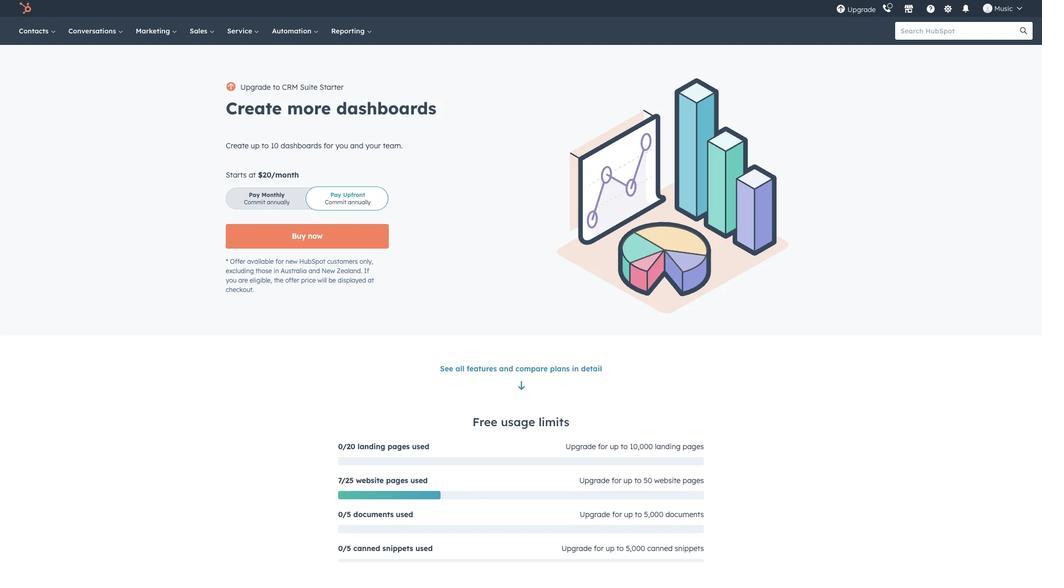 Task type: vqa. For each thing, say whether or not it's contained in the screenshot.


Task type: describe. For each thing, give the bounding box(es) containing it.
pay monthly commit annually
[[244, 191, 290, 206]]

for for 0/5 canned snippets used
[[594, 544, 604, 553]]

will
[[318, 276, 327, 284]]

1 website from the left
[[356, 476, 384, 486]]

upfront
[[343, 191, 365, 198]]

1 horizontal spatial you
[[335, 141, 348, 150]]

1 horizontal spatial dashboards
[[336, 97, 436, 118]]

the
[[274, 276, 283, 284]]

automation link
[[266, 17, 325, 45]]

0/5 canned snippets used
[[338, 544, 433, 553]]

are
[[238, 276, 248, 284]]

up for upgrade for up to 5,000 documents
[[624, 510, 633, 519]]

marketing link
[[130, 17, 183, 45]]

create more dashboards
[[226, 97, 436, 118]]

hubspot
[[299, 257, 325, 265]]

australia
[[281, 267, 307, 275]]

upgrade for up to 50 website pages
[[579, 476, 704, 486]]

create for create more dashboards
[[226, 97, 282, 118]]

10
[[271, 141, 279, 150]]

used for 0/20 landing pages used
[[412, 442, 429, 452]]

upgrade for upgrade for up to 10,000 landing pages
[[566, 442, 596, 452]]

and inside button
[[499, 364, 513, 374]]

limits
[[539, 415, 570, 430]]

marketplaces image
[[904, 5, 913, 14]]

calling icon button
[[878, 2, 896, 15]]

greg robinson image
[[983, 4, 992, 13]]

notifications image
[[961, 5, 970, 14]]

compare
[[515, 364, 548, 374]]

0/20 landing pages used
[[338, 442, 429, 452]]

if
[[364, 267, 369, 275]]

offer
[[230, 257, 245, 265]]

sales
[[190, 27, 209, 35]]

1 landing from the left
[[358, 442, 385, 452]]

2 snippets from the left
[[675, 544, 704, 553]]

and inside "* offer available for new hubspot customers only, excluding those in australia and new zealand. if you are eligible, the offer price will be displayed at checkout."
[[309, 267, 320, 275]]

used for 0/5 canned snippets used
[[415, 544, 433, 553]]

help button
[[922, 0, 940, 17]]

search image
[[1020, 27, 1027, 34]]

at inside "* offer available for new hubspot customers only, excluding those in australia and new zealand. if you are eligible, the offer price will be displayed at checkout."
[[368, 276, 374, 284]]

* offer available for new hubspot customers only, excluding those in australia and new zealand. if you are eligible, the offer price will be displayed at checkout.
[[226, 257, 374, 293]]

hubspot image
[[19, 2, 31, 15]]

pages right 50
[[683, 476, 704, 486]]

customers
[[327, 257, 358, 265]]

0 horizontal spatial at
[[249, 170, 256, 180]]

zealand.
[[337, 267, 362, 275]]

free usage limits
[[473, 415, 570, 430]]

1 snippets from the left
[[382, 544, 413, 553]]

free usage limits main content
[[226, 352, 816, 562]]

1 documents from the left
[[353, 510, 394, 519]]

excluding
[[226, 267, 254, 275]]

0/5 for 0/5 canned snippets used
[[338, 544, 351, 553]]

buy now button
[[226, 224, 389, 249]]

buy now
[[292, 231, 323, 241]]

automation
[[272, 27, 313, 35]]

service
[[227, 27, 254, 35]]

now
[[308, 231, 323, 241]]

upgrade to crm suite starter
[[240, 82, 344, 92]]

you inside "* offer available for new hubspot customers only, excluding those in australia and new zealand. if you are eligible, the offer price will be displayed at checkout."
[[226, 276, 237, 284]]

new
[[286, 257, 298, 265]]

upgrade for upgrade for up to 5,000 documents
[[580, 510, 610, 519]]

conversations link
[[62, 17, 130, 45]]

5,000 for documents
[[644, 510, 663, 519]]

7/25
[[338, 476, 354, 486]]

up for upgrade for up to 10,000 landing pages
[[610, 442, 619, 452]]

settings image
[[944, 4, 953, 14]]

commit for pay monthly
[[244, 198, 265, 206]]

0/5 documents used
[[338, 510, 413, 519]]

create up to 10 dashboards for you and your team.
[[226, 141, 403, 150]]

price
[[301, 276, 316, 284]]

pages right 10,000
[[683, 442, 704, 452]]

$20
[[258, 170, 271, 180]]

upgrade for up to 5,000 documents
[[580, 510, 704, 519]]

upgrade for upgrade for up to 50 website pages
[[579, 476, 610, 486]]

up for upgrade for up to 5,000 canned snippets
[[606, 544, 615, 553]]

suite
[[300, 82, 318, 92]]

more
[[287, 97, 331, 118]]

music
[[994, 4, 1013, 13]]

upgrade for up to 5,000 canned snippets
[[562, 544, 704, 553]]

0/20
[[338, 442, 355, 452]]

sales link
[[183, 17, 221, 45]]

see all features and compare plans in detail
[[440, 364, 602, 374]]

free
[[473, 415, 498, 430]]

pay for pay monthly
[[249, 191, 260, 198]]

hubspot link
[[13, 2, 39, 15]]

pay for pay upfront
[[330, 191, 341, 198]]

calling icon image
[[882, 4, 892, 14]]

annually for pay monthly
[[267, 198, 290, 206]]

notifications button
[[957, 0, 975, 17]]

for for 0/5 documents used
[[612, 510, 622, 519]]

features
[[467, 364, 497, 374]]

starts at $20 /month
[[226, 170, 299, 180]]

50
[[644, 476, 652, 486]]



Task type: locate. For each thing, give the bounding box(es) containing it.
pay left the upfront
[[330, 191, 341, 198]]

new
[[322, 267, 335, 275]]

website right 7/25
[[356, 476, 384, 486]]

for inside "* offer available for new hubspot customers only, excluding those in australia and new zealand. if you are eligible, the offer price will be displayed at checkout."
[[275, 257, 284, 265]]

annually inside pay upfront commit annually
[[348, 198, 371, 206]]

in inside "* offer available for new hubspot customers only, excluding those in australia and new zealand. if you are eligible, the offer price will be displayed at checkout."
[[274, 267, 279, 275]]

to for 0/5 canned snippets used
[[617, 544, 624, 553]]

pages
[[388, 442, 410, 452], [683, 442, 704, 452], [386, 476, 408, 486], [683, 476, 704, 486]]

those
[[256, 267, 272, 275]]

crm
[[282, 82, 298, 92]]

marketplaces button
[[898, 0, 920, 17]]

commit inside pay monthly commit annually
[[244, 198, 265, 206]]

upgrade image
[[836, 4, 846, 14]]

pay left monthly
[[249, 191, 260, 198]]

2 create from the top
[[226, 141, 249, 150]]

5,000
[[644, 510, 663, 519], [626, 544, 645, 553]]

0 horizontal spatial commit
[[244, 198, 265, 206]]

detail
[[581, 364, 602, 374]]

1 vertical spatial create
[[226, 141, 249, 150]]

in up 'the'
[[274, 267, 279, 275]]

1 horizontal spatial documents
[[666, 510, 704, 519]]

1 vertical spatial 0/5
[[338, 544, 351, 553]]

be
[[329, 276, 336, 284]]

snippets
[[382, 544, 413, 553], [675, 544, 704, 553]]

for for 0/20 landing pages used
[[598, 442, 608, 452]]

0 horizontal spatial annually
[[267, 198, 290, 206]]

5,000 down upgrade for up to 5,000 documents
[[626, 544, 645, 553]]

starts
[[226, 170, 247, 180]]

up left 50
[[624, 476, 632, 486]]

0 horizontal spatial pay
[[249, 191, 260, 198]]

displayed
[[338, 276, 366, 284]]

1 vertical spatial 5,000
[[626, 544, 645, 553]]

upgrade
[[848, 5, 876, 13], [240, 82, 271, 92], [566, 442, 596, 452], [579, 476, 610, 486], [580, 510, 610, 519], [562, 544, 592, 553]]

upgrade for upgrade for up to 5,000 canned snippets
[[562, 544, 592, 553]]

5,000 down 50
[[644, 510, 663, 519]]

0 vertical spatial in
[[274, 267, 279, 275]]

1 pay from the left
[[249, 191, 260, 198]]

pay inside pay monthly commit annually
[[249, 191, 260, 198]]

and left your
[[350, 141, 363, 150]]

menu containing music
[[835, 0, 1030, 17]]

monthly
[[262, 191, 285, 198]]

1 canned from the left
[[353, 544, 380, 553]]

for for 7/25 website pages used
[[612, 476, 621, 486]]

up left 10,000
[[610, 442, 619, 452]]

to left crm
[[273, 82, 280, 92]]

up up upgrade for up to 5,000 canned snippets
[[624, 510, 633, 519]]

1 horizontal spatial and
[[350, 141, 363, 150]]

2 annually from the left
[[348, 198, 371, 206]]

contacts
[[19, 27, 51, 35]]

1 horizontal spatial annually
[[348, 198, 371, 206]]

team.
[[383, 141, 403, 150]]

reporting link
[[325, 17, 378, 45]]

0 horizontal spatial you
[[226, 276, 237, 284]]

marketing
[[136, 27, 172, 35]]

menu
[[835, 0, 1030, 17]]

1 horizontal spatial canned
[[647, 544, 673, 553]]

up for upgrade for up to 50 website pages
[[624, 476, 632, 486]]

dashboards
[[336, 97, 436, 118], [281, 141, 322, 150]]

checkout.
[[226, 286, 254, 293]]

in
[[274, 267, 279, 275], [572, 364, 579, 374]]

to down upgrade for up to 5,000 documents
[[617, 544, 624, 553]]

up down upgrade for up to 5,000 documents
[[606, 544, 615, 553]]

create up starts
[[226, 141, 249, 150]]

dashboards right 10
[[281, 141, 322, 150]]

to for 7/25 website pages used
[[634, 476, 642, 486]]

0 horizontal spatial in
[[274, 267, 279, 275]]

eligible,
[[250, 276, 272, 284]]

website right 50
[[654, 476, 681, 486]]

at left $20
[[249, 170, 256, 180]]

commit
[[244, 198, 265, 206], [325, 198, 346, 206]]

1 horizontal spatial website
[[654, 476, 681, 486]]

10,000
[[630, 442, 653, 452]]

1 horizontal spatial commit
[[325, 198, 346, 206]]

pages up 7/25 website pages used progress bar
[[386, 476, 408, 486]]

pay upfront commit annually
[[325, 191, 371, 206]]

1 vertical spatial in
[[572, 364, 579, 374]]

1 horizontal spatial snippets
[[675, 544, 704, 553]]

starter
[[320, 82, 344, 92]]

to left 50
[[634, 476, 642, 486]]

canned down 0/5 documents used
[[353, 544, 380, 553]]

search button
[[1015, 22, 1033, 40]]

canned
[[353, 544, 380, 553], [647, 544, 673, 553]]

plans
[[550, 364, 570, 374]]

2 vertical spatial and
[[499, 364, 513, 374]]

used for 7/25 website pages used
[[411, 476, 428, 486]]

0 vertical spatial create
[[226, 97, 282, 118]]

commit down starts at $20 /month
[[244, 198, 265, 206]]

0 horizontal spatial canned
[[353, 544, 380, 553]]

at
[[249, 170, 256, 180], [368, 276, 374, 284]]

0 vertical spatial 5,000
[[644, 510, 663, 519]]

commit up buy now button
[[325, 198, 346, 206]]

*
[[226, 257, 228, 265]]

1 annually from the left
[[267, 198, 290, 206]]

and right features
[[499, 364, 513, 374]]

5,000 for canned
[[626, 544, 645, 553]]

0 vertical spatial at
[[249, 170, 256, 180]]

0 vertical spatial dashboards
[[336, 97, 436, 118]]

only,
[[360, 257, 373, 265]]

0/5
[[338, 510, 351, 519], [338, 544, 351, 553]]

create up 10
[[226, 97, 282, 118]]

pay inside pay upfront commit annually
[[330, 191, 341, 198]]

2 0/5 from the top
[[338, 544, 351, 553]]

0 horizontal spatial website
[[356, 476, 384, 486]]

annually for pay upfront
[[348, 198, 371, 206]]

service link
[[221, 17, 266, 45]]

0 horizontal spatial and
[[309, 267, 320, 275]]

0 horizontal spatial dashboards
[[281, 141, 322, 150]]

dashboards up team.
[[336, 97, 436, 118]]

2 pay from the left
[[330, 191, 341, 198]]

see all features and compare plans in detail button
[[440, 363, 602, 375]]

0/5 down 0/5 documents used
[[338, 544, 351, 553]]

conversations
[[68, 27, 118, 35]]

and
[[350, 141, 363, 150], [309, 267, 320, 275], [499, 364, 513, 374]]

see
[[440, 364, 453, 374]]

0/5 for 0/5 documents used
[[338, 510, 351, 519]]

1 horizontal spatial at
[[368, 276, 374, 284]]

canned down upgrade for up to 5,000 documents
[[647, 544, 673, 553]]

help image
[[926, 5, 935, 14]]

in inside button
[[572, 364, 579, 374]]

you left are
[[226, 276, 237, 284]]

create for create up to 10 dashboards for you and your team.
[[226, 141, 249, 150]]

/month
[[271, 170, 299, 180]]

up
[[251, 141, 260, 150], [610, 442, 619, 452], [624, 476, 632, 486], [624, 510, 633, 519], [606, 544, 615, 553]]

pages up the 7/25 website pages used at the left of page
[[388, 442, 410, 452]]

used
[[412, 442, 429, 452], [411, 476, 428, 486], [396, 510, 413, 519], [415, 544, 433, 553]]

1 horizontal spatial landing
[[655, 442, 681, 452]]

and down hubspot
[[309, 267, 320, 275]]

2 landing from the left
[[655, 442, 681, 452]]

your
[[366, 141, 381, 150]]

to for 0/5 documents used
[[635, 510, 642, 519]]

0 vertical spatial you
[[335, 141, 348, 150]]

all
[[456, 364, 464, 374]]

music button
[[977, 0, 1029, 17]]

offer
[[285, 276, 299, 284]]

1 horizontal spatial pay
[[330, 191, 341, 198]]

reporting
[[331, 27, 367, 35]]

up left 10
[[251, 141, 260, 150]]

1 vertical spatial you
[[226, 276, 237, 284]]

commit for pay upfront
[[325, 198, 346, 206]]

upgrade for up to 10,000 landing pages
[[566, 442, 704, 452]]

to down upgrade for up to 50 website pages
[[635, 510, 642, 519]]

Search HubSpot search field
[[895, 22, 1023, 40]]

0 vertical spatial and
[[350, 141, 363, 150]]

in right plans
[[572, 364, 579, 374]]

usage
[[501, 415, 535, 430]]

annually
[[267, 198, 290, 206], [348, 198, 371, 206]]

2 website from the left
[[654, 476, 681, 486]]

1 create from the top
[[226, 97, 282, 118]]

settings link
[[942, 3, 955, 14]]

landing right 10,000
[[655, 442, 681, 452]]

contacts link
[[13, 17, 62, 45]]

2 canned from the left
[[647, 544, 673, 553]]

landing
[[358, 442, 385, 452], [655, 442, 681, 452]]

website
[[356, 476, 384, 486], [654, 476, 681, 486]]

pay
[[249, 191, 260, 198], [330, 191, 341, 198]]

1 vertical spatial at
[[368, 276, 374, 284]]

2 documents from the left
[[666, 510, 704, 519]]

0 horizontal spatial snippets
[[382, 544, 413, 553]]

2 commit from the left
[[325, 198, 346, 206]]

0 horizontal spatial documents
[[353, 510, 394, 519]]

landing right 0/20
[[358, 442, 385, 452]]

annually inside pay monthly commit annually
[[267, 198, 290, 206]]

1 vertical spatial dashboards
[[281, 141, 322, 150]]

at down "if"
[[368, 276, 374, 284]]

1 commit from the left
[[244, 198, 265, 206]]

upgrade for upgrade
[[848, 5, 876, 13]]

1 horizontal spatial in
[[572, 364, 579, 374]]

to left 10,000
[[621, 442, 628, 452]]

0 vertical spatial 0/5
[[338, 510, 351, 519]]

1 0/5 from the top
[[338, 510, 351, 519]]

7/25 website pages used
[[338, 476, 428, 486]]

2 horizontal spatial and
[[499, 364, 513, 374]]

0 horizontal spatial landing
[[358, 442, 385, 452]]

you
[[335, 141, 348, 150], [226, 276, 237, 284]]

0/5 down 7/25
[[338, 510, 351, 519]]

to
[[273, 82, 280, 92], [262, 141, 269, 150], [621, 442, 628, 452], [634, 476, 642, 486], [635, 510, 642, 519], [617, 544, 624, 553]]

1 vertical spatial and
[[309, 267, 320, 275]]

upgrade for upgrade to crm suite starter
[[240, 82, 271, 92]]

you left your
[[335, 141, 348, 150]]

7/25 website pages used progress bar
[[338, 491, 441, 500]]

available
[[247, 257, 274, 265]]

to left 10
[[262, 141, 269, 150]]

to for 0/20 landing pages used
[[621, 442, 628, 452]]

commit inside pay upfront commit annually
[[325, 198, 346, 206]]

buy
[[292, 231, 306, 241]]



